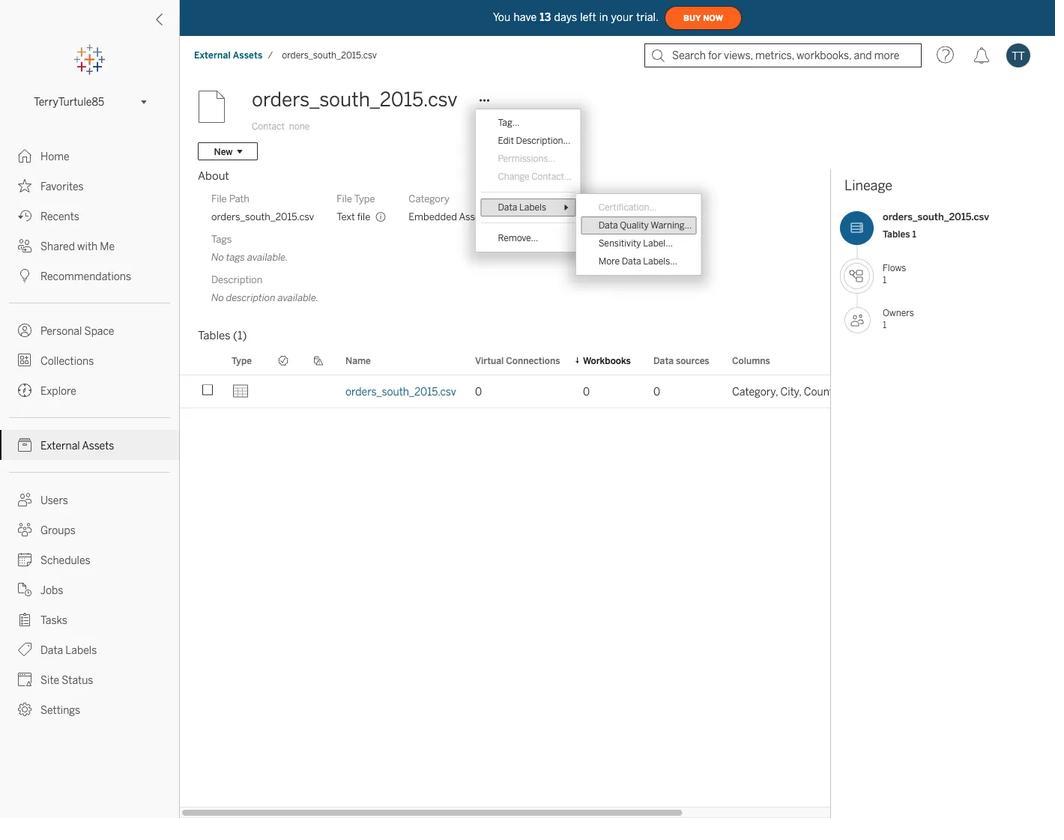 Task type: locate. For each thing, give the bounding box(es) containing it.
no inside tags no tags available.
[[211, 251, 224, 263]]

0 horizontal spatial assets
[[82, 440, 114, 452]]

settings
[[40, 704, 80, 717]]

1 vertical spatial external assets link
[[0, 430, 179, 460]]

0 down virtual
[[475, 386, 482, 398]]

settings link
[[0, 695, 179, 725]]

0 vertical spatial labels
[[519, 202, 546, 213]]

sources
[[676, 355, 709, 366]]

1 no from the top
[[211, 251, 224, 263]]

no for no description available.
[[211, 292, 224, 304]]

buy now
[[684, 13, 723, 23]]

no inside description no description available.
[[211, 292, 224, 304]]

data
[[498, 202, 517, 213], [599, 220, 618, 231], [622, 256, 641, 267], [654, 355, 674, 366], [40, 644, 63, 657]]

you
[[493, 11, 511, 23]]

grid
[[180, 347, 1019, 818]]

data labels checkbox item
[[481, 198, 576, 216]]

description no description available.
[[211, 274, 319, 304]]

external assets link left /
[[193, 49, 263, 61]]

0 vertical spatial 1
[[913, 229, 917, 239]]

recommendations
[[40, 270, 131, 283]]

collections
[[40, 355, 94, 367]]

permissions… checkbox item
[[481, 150, 576, 168]]

row containing orders_south_2015.csv
[[180, 376, 1019, 408]]

1 inside owners 1
[[883, 319, 887, 330]]

1 right tables image
[[913, 229, 917, 239]]

more
[[599, 256, 620, 267]]

owners 1
[[883, 308, 914, 330]]

external assets /
[[194, 50, 273, 61]]

explore link
[[0, 376, 179, 406]]

file left path
[[211, 193, 227, 205]]

1 vertical spatial labels
[[65, 644, 97, 657]]

virtual connections
[[475, 355, 560, 366]]

tag… edit description…
[[498, 117, 571, 146]]

0 horizontal spatial data labels
[[40, 644, 97, 657]]

0 vertical spatial available.
[[247, 251, 288, 263]]

labels…
[[643, 256, 677, 267]]

1 horizontal spatial labels
[[519, 202, 546, 213]]

0 vertical spatial no
[[211, 251, 224, 263]]

orders_south_2015.csv inside 'grid'
[[346, 386, 456, 398]]

2 file from the left
[[337, 193, 352, 205]]

3 0 from the left
[[654, 386, 660, 398]]

1 vertical spatial available.
[[278, 292, 319, 304]]

days
[[554, 11, 577, 23]]

shared
[[40, 240, 75, 253]]

1 horizontal spatial assets
[[233, 50, 263, 61]]

menu containing tag…
[[476, 109, 581, 252]]

users
[[40, 494, 68, 507]]

0 horizontal spatial type
[[232, 355, 252, 366]]

1 horizontal spatial external
[[194, 50, 231, 61]]

data up site
[[40, 644, 63, 657]]

label...
[[643, 238, 673, 249]]

about
[[198, 169, 229, 183]]

data inside data quality warning… checkbox item
[[599, 220, 618, 231]]

no for no tags available.
[[211, 251, 224, 263]]

menu
[[476, 109, 581, 252], [577, 194, 701, 275]]

0 vertical spatial tables
[[883, 229, 910, 239]]

tables (1)
[[198, 329, 247, 343]]

type down (1)
[[232, 355, 252, 366]]

tables up the "flows"
[[883, 229, 910, 239]]

buy now button
[[665, 6, 742, 30]]

no down description
[[211, 292, 224, 304]]

data labels
[[498, 202, 546, 213], [40, 644, 97, 657]]

1 horizontal spatial external assets link
[[193, 49, 263, 61]]

change contact…
[[498, 171, 572, 182]]

1 vertical spatial no
[[211, 292, 224, 304]]

orders_south_2015.csv down name
[[346, 386, 456, 398]]

1 for owners 1
[[883, 319, 887, 330]]

assets up users link
[[82, 440, 114, 452]]

no left tags
[[211, 251, 224, 263]]

external for external assets /
[[194, 50, 231, 61]]

1
[[913, 229, 917, 239], [883, 274, 887, 285], [883, 319, 887, 330]]

explore
[[40, 385, 76, 397]]

favorites link
[[0, 171, 179, 201]]

file (text file) image
[[198, 85, 243, 130]]

flows
[[883, 263, 906, 274]]

file for file path orders_south_2015.csv
[[211, 193, 227, 205]]

0 vertical spatial external
[[194, 50, 231, 61]]

recents
[[40, 210, 79, 223]]

1 vertical spatial assets
[[82, 440, 114, 452]]

tags
[[226, 251, 245, 263]]

category,
[[732, 386, 778, 398]]

sensitivity
[[599, 238, 641, 249]]

external up file (text file) image
[[194, 50, 231, 61]]

file up text
[[337, 193, 352, 205]]

0 horizontal spatial labels
[[65, 644, 97, 657]]

tables
[[883, 229, 910, 239], [198, 329, 231, 343]]

labels
[[519, 202, 546, 213], [65, 644, 97, 657]]

owners image
[[845, 307, 871, 334]]

1 file from the left
[[211, 193, 227, 205]]

data down 'change'
[[498, 202, 517, 213]]

1 down the owners
[[883, 319, 887, 330]]

file
[[211, 193, 227, 205], [337, 193, 352, 205]]

1 horizontal spatial 0
[[583, 386, 590, 398]]

1 vertical spatial external
[[40, 440, 80, 452]]

groups
[[40, 524, 76, 537]]

13
[[540, 11, 551, 23]]

1 inside flows 1
[[883, 274, 887, 285]]

0 horizontal spatial 0
[[475, 386, 482, 398]]

available. inside tags no tags available.
[[247, 251, 288, 263]]

home link
[[0, 141, 179, 171]]

data labels inside main navigation. press the up and down arrow keys to access links. element
[[40, 644, 97, 657]]

1 horizontal spatial type
[[354, 193, 375, 205]]

1 for flows 1
[[883, 274, 887, 285]]

file inside file path orders_south_2015.csv
[[211, 193, 227, 205]]

type
[[354, 193, 375, 205], [232, 355, 252, 366]]

0 horizontal spatial external
[[40, 440, 80, 452]]

data inside data labels checkbox item
[[498, 202, 517, 213]]

assets for external assets /
[[233, 50, 263, 61]]

collections link
[[0, 346, 179, 376]]

1 horizontal spatial data labels
[[498, 202, 546, 213]]

tables left (1)
[[198, 329, 231, 343]]

assets inside main navigation. press the up and down arrow keys to access links. element
[[82, 440, 114, 452]]

0 vertical spatial external assets link
[[193, 49, 263, 61]]

left
[[580, 11, 596, 23]]

2 horizontal spatial 0
[[654, 386, 660, 398]]

connections
[[506, 355, 560, 366]]

1 horizontal spatial tables
[[883, 229, 910, 239]]

labels up status
[[65, 644, 97, 657]]

Search for views, metrics, workbooks, and more text field
[[645, 43, 922, 67]]

external inside main navigation. press the up and down arrow keys to access links. element
[[40, 440, 80, 452]]

2 vertical spatial 1
[[883, 319, 887, 330]]

labels down change contact…
[[519, 202, 546, 213]]

new button
[[198, 142, 258, 160]]

tables inside orders_south_2015.csv tables 1
[[883, 229, 910, 239]]

assets left /
[[233, 50, 263, 61]]

external assets
[[40, 440, 114, 452]]

in
[[599, 11, 608, 23]]

favorites
[[40, 180, 84, 193]]

data left sources
[[654, 355, 674, 366]]

1 vertical spatial data labels
[[40, 644, 97, 657]]

external assets link
[[193, 49, 263, 61], [0, 430, 179, 460]]

data quality warning…
[[599, 220, 692, 231]]

0 down workbooks
[[583, 386, 590, 398]]

available. up description no description available.
[[247, 251, 288, 263]]

1 vertical spatial 1
[[883, 274, 887, 285]]

none
[[289, 121, 310, 132]]

external assets link down explore link
[[0, 430, 179, 460]]

change
[[498, 171, 530, 182]]

data labels up remove…
[[498, 202, 546, 213]]

orders_south_2015.csv element
[[278, 50, 381, 61]]

this table or file is embedded in the published asset on the server, and you can't create a new workbook from it. files embedded in workbooks aren't shared with other tableau site users. image
[[489, 211, 500, 223]]

embedded asset
[[409, 211, 484, 223]]

type up file on the top left of the page
[[354, 193, 375, 205]]

row
[[180, 376, 1019, 408]]

main navigation. press the up and down arrow keys to access links. element
[[0, 141, 179, 725]]

orders_south_2015.csv right /
[[282, 50, 377, 61]]

0 horizontal spatial tables
[[198, 329, 231, 343]]

external
[[194, 50, 231, 61], [40, 440, 80, 452]]

schedules
[[40, 554, 90, 567]]

data up sensitivity
[[599, 220, 618, 231]]

personal space link
[[0, 316, 179, 346]]

0 down data sources
[[654, 386, 660, 398]]

0 horizontal spatial file
[[211, 193, 227, 205]]

orders_south_2015.csv link
[[346, 386, 456, 398]]

description
[[211, 274, 263, 286]]

data labels up site status
[[40, 644, 97, 657]]

1 horizontal spatial file
[[337, 193, 352, 205]]

1 down the "flows"
[[883, 274, 887, 285]]

contact
[[252, 121, 285, 132]]

jobs
[[40, 584, 63, 597]]

recents link
[[0, 201, 179, 231]]

shared with me
[[40, 240, 115, 253]]

0 vertical spatial data labels
[[498, 202, 546, 213]]

description…
[[516, 135, 571, 146]]

external down explore
[[40, 440, 80, 452]]

0 vertical spatial assets
[[233, 50, 263, 61]]

orders_south_2015.csv tables 1
[[883, 211, 989, 239]]

available. inside description no description available.
[[278, 292, 319, 304]]

change contact… checkbox item
[[481, 168, 576, 186]]

edit
[[498, 135, 514, 146]]

2 no from the top
[[211, 292, 224, 304]]

labels inside main navigation. press the up and down arrow keys to access links. element
[[65, 644, 97, 657]]

data sources
[[654, 355, 709, 366]]

1 vertical spatial tables
[[198, 329, 231, 343]]

2 0 from the left
[[583, 386, 590, 398]]

0
[[475, 386, 482, 398], [583, 386, 590, 398], [654, 386, 660, 398]]

available. for tags no tags available.
[[247, 251, 288, 263]]

available. for description no description available.
[[278, 292, 319, 304]]

assets
[[233, 50, 263, 61], [82, 440, 114, 452]]

1 vertical spatial type
[[232, 355, 252, 366]]

available. right description
[[278, 292, 319, 304]]



Task type: vqa. For each thing, say whether or not it's contained in the screenshot.
TYPE:
no



Task type: describe. For each thing, give the bounding box(es) containing it.
personal space
[[40, 325, 114, 337]]

terryturtule85 button
[[28, 93, 151, 111]]

orders_south_2015.csv down orders_south_2015.csv element
[[252, 88, 458, 111]]

personal
[[40, 325, 82, 337]]

site
[[40, 674, 59, 687]]

warning…
[[651, 220, 692, 231]]

data down sensitivity label...
[[622, 256, 641, 267]]

1 0 from the left
[[475, 386, 482, 398]]

have
[[514, 11, 537, 23]]

shared with me link
[[0, 231, 179, 261]]

tags
[[211, 233, 232, 245]]

now
[[703, 13, 723, 23]]

data inside 'grid'
[[654, 355, 674, 366]]

external for external assets
[[40, 440, 80, 452]]

orders_south_2015.csv up the "flows"
[[883, 211, 989, 223]]

city,
[[781, 386, 802, 398]]

certification…
[[599, 202, 657, 213]]

space
[[84, 325, 114, 337]]

category
[[409, 193, 450, 205]]

grid containing orders_south_2015.csv
[[180, 347, 1019, 818]]

with
[[77, 240, 98, 253]]

contact…
[[532, 171, 572, 182]]

site status
[[40, 674, 93, 687]]

groups link
[[0, 515, 179, 545]]

sensitivity label...
[[599, 238, 673, 249]]

site status link
[[0, 665, 179, 695]]

tasks link
[[0, 605, 179, 635]]

home
[[40, 150, 70, 163]]

data labels inside data labels checkbox item
[[498, 202, 546, 213]]

assets for external assets
[[82, 440, 114, 452]]

tag…
[[498, 117, 520, 128]]

you have 13 days left in your trial.
[[493, 11, 659, 23]]

0 horizontal spatial external assets link
[[0, 430, 179, 460]]

workbooks
[[583, 355, 631, 366]]

tasks
[[40, 614, 67, 627]]

country
[[804, 386, 843, 398]]

name
[[346, 355, 371, 366]]

path
[[229, 193, 250, 205]]

menu containing certification…
[[577, 194, 701, 275]]

flows 1
[[883, 263, 906, 285]]

remove…
[[498, 233, 538, 243]]

data quality warning… checkbox item
[[581, 216, 697, 234]]

file
[[357, 211, 371, 223]]

contact none
[[252, 121, 310, 132]]

schedules link
[[0, 545, 179, 575]]

labels inside checkbox item
[[519, 202, 546, 213]]

orders_south_2015.csv down path
[[211, 211, 314, 223]]

type inside 'grid'
[[232, 355, 252, 366]]

file type
[[337, 193, 375, 205]]

me
[[100, 240, 115, 253]]

tags no tags available.
[[211, 233, 288, 263]]

more data labels…
[[599, 256, 677, 267]]

data labels link
[[0, 635, 179, 665]]

virtual
[[475, 355, 504, 366]]

embedded
[[409, 211, 457, 223]]

buy
[[684, 13, 701, 23]]

new
[[214, 146, 233, 157]]

quality
[[620, 220, 649, 231]]

file for file type
[[337, 193, 352, 205]]

text
[[337, 211, 355, 223]]

/
[[268, 50, 273, 61]]

certification… checkbox item
[[581, 198, 697, 216]]

this file type can only contain a single table. image
[[375, 211, 386, 223]]

0 vertical spatial type
[[354, 193, 375, 205]]

jobs link
[[0, 575, 179, 605]]

columns
[[732, 355, 770, 366]]

category, city, country
[[732, 386, 843, 398]]

lineage
[[845, 178, 893, 194]]

owners
[[883, 308, 914, 319]]

flows image
[[844, 263, 870, 289]]

text file
[[337, 211, 371, 223]]

description
[[226, 292, 276, 304]]

data inside the data labels link
[[40, 644, 63, 657]]

(1)
[[233, 329, 247, 343]]

tables image
[[840, 211, 874, 245]]

users link
[[0, 485, 179, 515]]

your
[[611, 11, 633, 23]]

permissions…
[[498, 153, 555, 164]]

1 inside orders_south_2015.csv tables 1
[[913, 229, 917, 239]]

asset
[[459, 211, 484, 223]]

navigation panel element
[[0, 45, 179, 725]]

file path orders_south_2015.csv
[[211, 193, 314, 223]]

table image
[[232, 383, 250, 401]]

recommendations link
[[0, 261, 179, 291]]

status
[[62, 674, 93, 687]]



